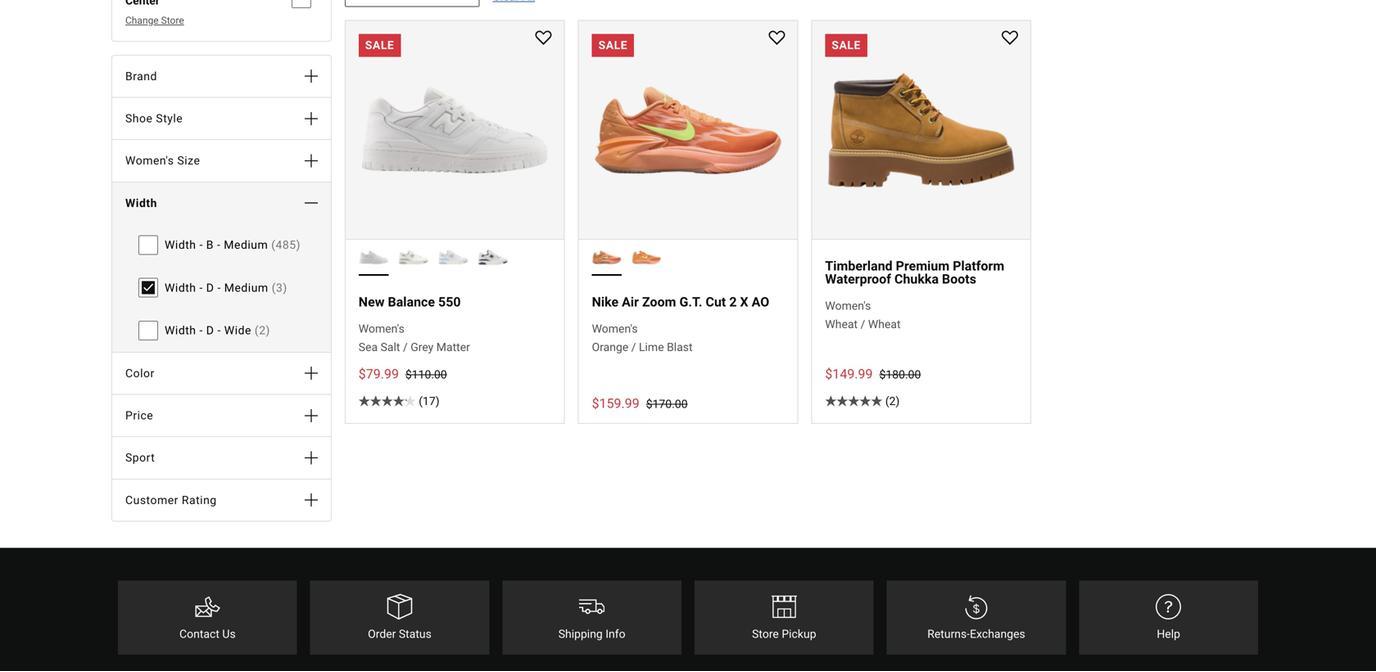 Task type: describe. For each thing, give the bounding box(es) containing it.
order status
[[368, 628, 432, 641]]

exchanges
[[970, 628, 1025, 641]]

salt
[[381, 341, 400, 354]]

( for 3
[[272, 281, 276, 295]]

price
[[125, 409, 153, 423]]

nike air zoom g.t. cut 2 x ao - women's orange image
[[632, 242, 662, 272]]

) for 3
[[283, 281, 287, 295]]

search results region
[[332, 0, 1265, 490]]

returns-
[[928, 628, 970, 641]]

matter
[[436, 341, 470, 354]]

sport
[[125, 452, 155, 465]]

women's for nike air zoom g.t. cut 2 x ao
[[592, 322, 638, 336]]

medium for width - b - medium
[[224, 239, 268, 252]]

( for 485
[[271, 239, 276, 252]]

nike
[[592, 295, 619, 310]]

1 horizontal spatial store
[[752, 628, 779, 641]]

1 vertical spatial 2
[[259, 324, 266, 337]]

orange
[[592, 341, 629, 354]]

women's for new balance 550
[[359, 322, 405, 336]]

color
[[125, 367, 155, 380]]

women's size button
[[112, 140, 331, 182]]

order
[[368, 628, 396, 641]]

wide
[[224, 324, 251, 337]]

550
[[438, 295, 461, 310]]

price button
[[112, 395, 331, 437]]

timberland
[[825, 259, 893, 274]]

1 wheat from the left
[[825, 318, 858, 331]]

store pickup
[[752, 628, 816, 641]]

width - b - medium ( 485 )
[[165, 239, 301, 252]]

style
[[156, 112, 183, 125]]

$149.99
[[825, 366, 873, 382]]

) for 2
[[266, 324, 270, 337]]

b
[[206, 239, 214, 252]]

grey
[[411, 341, 434, 354]]

pickup
[[782, 628, 816, 641]]

status
[[399, 628, 432, 641]]

new balance 550
[[359, 295, 461, 310]]

contact us
[[179, 628, 236, 641]]

boots
[[942, 272, 976, 287]]

women's inside 'women's size' dropdown button
[[125, 154, 174, 168]]

size
[[177, 154, 200, 168]]

$159.99
[[592, 396, 640, 412]]

g.t.
[[680, 295, 703, 310]]

new balance 550 - women's white/blue image
[[438, 242, 468, 272]]

change store
[[125, 15, 184, 26]]

d for medium
[[206, 281, 214, 295]]

d for wide
[[206, 324, 214, 337]]

contact
[[179, 628, 219, 641]]

new
[[359, 295, 385, 310]]

change store button
[[125, 13, 285, 28]]

blast
[[667, 341, 693, 354]]

chukka
[[895, 272, 939, 287]]

( 2 )
[[885, 395, 900, 408]]

sea
[[359, 341, 378, 354]]

$79.99 $110.00
[[359, 366, 447, 382]]

sale for nike
[[599, 38, 628, 52]]

help link
[[1079, 581, 1258, 656]]

2 wheat from the left
[[868, 318, 901, 331]]

2 horizontal spatial 2
[[889, 395, 896, 408]]

shipping info link
[[502, 581, 682, 656]]

sale for new
[[365, 38, 394, 52]]

shipping info
[[558, 628, 626, 641]]

women's sea salt / grey matter
[[359, 322, 470, 354]]

store inside button
[[161, 15, 184, 26]]

$79.99
[[359, 366, 399, 382]]

width button
[[112, 182, 331, 224]]



Task type: locate. For each thing, give the bounding box(es) containing it.
/ right 'salt'
[[403, 341, 408, 354]]

/ inside women's sea salt / grey matter
[[403, 341, 408, 354]]

/ down waterproof
[[861, 318, 865, 331]]

)
[[296, 239, 301, 252], [283, 281, 287, 295], [266, 324, 270, 337], [436, 395, 440, 408], [896, 395, 900, 408]]

width up width - d - wide ( 2 )
[[165, 281, 196, 295]]

width for width - d - wide ( 2 )
[[165, 324, 196, 337]]

balance
[[388, 295, 435, 310]]

customer
[[125, 494, 179, 507]]

customer rating
[[125, 494, 217, 507]]

2 d from the top
[[206, 324, 214, 337]]

width left wide
[[165, 324, 196, 337]]

/ for timberland premium platform waterproof chukka boots
[[861, 318, 865, 331]]

manage favorites - timberland premium platform waterproof chukka boots - women's image
[[1002, 31, 1018, 47]]

2 sale from the left
[[599, 38, 628, 52]]

) down $180.00
[[896, 395, 900, 408]]

medium
[[224, 239, 268, 252], [224, 281, 268, 295]]

( down $110.00 on the left of page
[[419, 395, 423, 408]]

2 vertical spatial 2
[[889, 395, 896, 408]]

0 vertical spatial medium
[[224, 239, 268, 252]]

width left b
[[165, 239, 196, 252]]

shoe style button
[[112, 98, 331, 139]]

485
[[276, 239, 296, 252]]

women's orange / lime blast
[[592, 322, 693, 354]]

nike air zoom g.t. cut 2 x ao
[[592, 295, 769, 310]]

0 vertical spatial store
[[161, 15, 184, 26]]

★★★★★
[[359, 395, 416, 408], [359, 395, 416, 408], [825, 395, 883, 408], [825, 395, 883, 408]]

) right wide
[[266, 324, 270, 337]]

(
[[271, 239, 276, 252], [272, 281, 276, 295], [255, 324, 259, 337], [419, 395, 423, 408], [885, 395, 889, 408]]

2 right wide
[[259, 324, 266, 337]]

3
[[276, 281, 283, 295]]

1 vertical spatial medium
[[224, 281, 268, 295]]

2 horizontal spatial sale
[[832, 38, 861, 52]]

medium for width - d - medium
[[224, 281, 268, 295]]

$180.00
[[879, 368, 921, 382]]

medium right b
[[224, 239, 268, 252]]

( down 485
[[272, 281, 276, 295]]

( right wide
[[255, 324, 259, 337]]

nike air zoom g.t. cut 2 x ao - women's orange/lime blast image
[[592, 242, 622, 272]]

x
[[740, 295, 748, 310]]

width - d - medium ( 3 )
[[165, 281, 287, 295]]

) left new balance 550 - women's sea salt/grey matter icon
[[296, 239, 301, 252]]

women's down waterproof
[[825, 299, 871, 313]]

1 sale from the left
[[365, 38, 394, 52]]

width for width - d - medium ( 3 )
[[165, 281, 196, 295]]

store
[[161, 15, 184, 26], [752, 628, 779, 641]]

( for 2
[[255, 324, 259, 337]]

customer rating button
[[112, 480, 331, 521]]

change
[[125, 15, 159, 26]]

2 down $180.00
[[889, 395, 896, 408]]

0 horizontal spatial store
[[161, 15, 184, 26]]

-
[[199, 239, 203, 252], [217, 239, 221, 252], [199, 281, 203, 295], [217, 281, 221, 295], [199, 324, 203, 337], [217, 324, 221, 337]]

1 horizontal spatial wheat
[[868, 318, 901, 331]]

order status link
[[310, 581, 489, 656]]

( down $180.00
[[885, 395, 889, 408]]

17
[[423, 395, 436, 408]]

$170.00
[[646, 398, 688, 411]]

width inside width dropdown button
[[125, 196, 157, 210]]

2
[[729, 295, 737, 310], [259, 324, 266, 337], [889, 395, 896, 408]]

women's up 'salt'
[[359, 322, 405, 336]]

rating
[[182, 494, 217, 507]]

wheat up $149.99 $180.00
[[868, 318, 901, 331]]

new balance 550 - women's white/dark mercury image
[[478, 242, 508, 272]]

2 horizontal spatial /
[[861, 318, 865, 331]]

new balance 550 - women's white/grey image
[[398, 242, 428, 272]]

color button
[[112, 353, 331, 394]]

( right b
[[271, 239, 276, 252]]

( 17 )
[[419, 395, 440, 408]]

women's wheat / wheat
[[825, 299, 901, 331]]

returns-exchanges link
[[887, 581, 1066, 656]]

us
[[222, 628, 236, 641]]

waterproof
[[825, 272, 891, 287]]

returns-exchanges
[[928, 628, 1025, 641]]

timberland premium platform waterproof chukka boots
[[825, 259, 1005, 287]]

women's up orange
[[592, 322, 638, 336]]

women's
[[125, 154, 174, 168], [825, 299, 871, 313], [359, 322, 405, 336], [592, 322, 638, 336]]

) for 485
[[296, 239, 301, 252]]

) down $110.00 on the left of page
[[436, 395, 440, 408]]

0 vertical spatial d
[[206, 281, 214, 295]]

0 vertical spatial 2
[[729, 295, 737, 310]]

$159.99 $170.00
[[592, 396, 688, 412]]

manage favorites - new balance 550 - women's image
[[535, 31, 552, 47]]

women's inside "women's orange / lime blast"
[[592, 322, 638, 336]]

store right change
[[161, 15, 184, 26]]

d
[[206, 281, 214, 295], [206, 324, 214, 337]]

width - d - wide ( 2 )
[[165, 324, 270, 337]]

width for width
[[125, 196, 157, 210]]

0 horizontal spatial 2
[[259, 324, 266, 337]]

width down women's size
[[125, 196, 157, 210]]

medium left 3
[[224, 281, 268, 295]]

brand button
[[112, 56, 331, 97]]

shoe style
[[125, 112, 183, 125]]

1 d from the top
[[206, 281, 214, 295]]

1 vertical spatial d
[[206, 324, 214, 337]]

air
[[622, 295, 639, 310]]

0 horizontal spatial /
[[403, 341, 408, 354]]

1 horizontal spatial /
[[631, 341, 636, 354]]

footer
[[0, 549, 1376, 672]]

2 medium from the top
[[224, 281, 268, 295]]

/ inside "women's orange / lime blast"
[[631, 341, 636, 354]]

brand
[[125, 69, 157, 83]]

width
[[125, 196, 157, 210], [165, 239, 196, 252], [165, 281, 196, 295], [165, 324, 196, 337]]

women's inside women's sea salt / grey matter
[[359, 322, 405, 336]]

width for width - b - medium ( 485 )
[[165, 239, 196, 252]]

1 horizontal spatial sale
[[599, 38, 628, 52]]

1 vertical spatial store
[[752, 628, 779, 641]]

women's size
[[125, 154, 200, 168]]

d left wide
[[206, 324, 214, 337]]

sale
[[365, 38, 394, 52], [599, 38, 628, 52], [832, 38, 861, 52]]

) down 485
[[283, 281, 287, 295]]

wheat down waterproof
[[825, 318, 858, 331]]

shoe
[[125, 112, 153, 125]]

platform
[[953, 259, 1005, 274]]

zoom
[[642, 295, 676, 310]]

0 horizontal spatial wheat
[[825, 318, 858, 331]]

1 horizontal spatial 2
[[729, 295, 737, 310]]

lime
[[639, 341, 664, 354]]

$149.99 $180.00
[[825, 366, 921, 382]]

women's inside "women's wheat / wheat"
[[825, 299, 871, 313]]

ao
[[752, 295, 769, 310]]

d down b
[[206, 281, 214, 295]]

store left pickup
[[752, 628, 779, 641]]

women's for timberland premium platform waterproof chukka boots
[[825, 299, 871, 313]]

contact us link
[[118, 581, 297, 656]]

/ inside "women's wheat / wheat"
[[861, 318, 865, 331]]

1 medium from the top
[[224, 239, 268, 252]]

women's left size
[[125, 154, 174, 168]]

premium
[[896, 259, 950, 274]]

store pickup link
[[695, 581, 874, 656]]

sport button
[[112, 438, 331, 479]]

/ for nike air zoom g.t. cut 2 x ao
[[631, 341, 636, 354]]

0 horizontal spatial sale
[[365, 38, 394, 52]]

2 left x
[[729, 295, 737, 310]]

footer containing contact us
[[0, 549, 1376, 672]]

3 sale from the left
[[832, 38, 861, 52]]

wheat
[[825, 318, 858, 331], [868, 318, 901, 331]]

help
[[1157, 628, 1180, 641]]

cut
[[706, 295, 726, 310]]

manage favorites - nike air zoom g.t. cut 2 x ao - women's image
[[769, 31, 785, 47]]

/ left lime at the left bottom
[[631, 341, 636, 354]]

shipping
[[558, 628, 603, 641]]

new balance 550 - women's sea salt/grey matter image
[[359, 242, 389, 272]]

$110.00
[[405, 368, 447, 382]]

info
[[606, 628, 626, 641]]



Task type: vqa. For each thing, say whether or not it's contained in the screenshot.
password field
no



